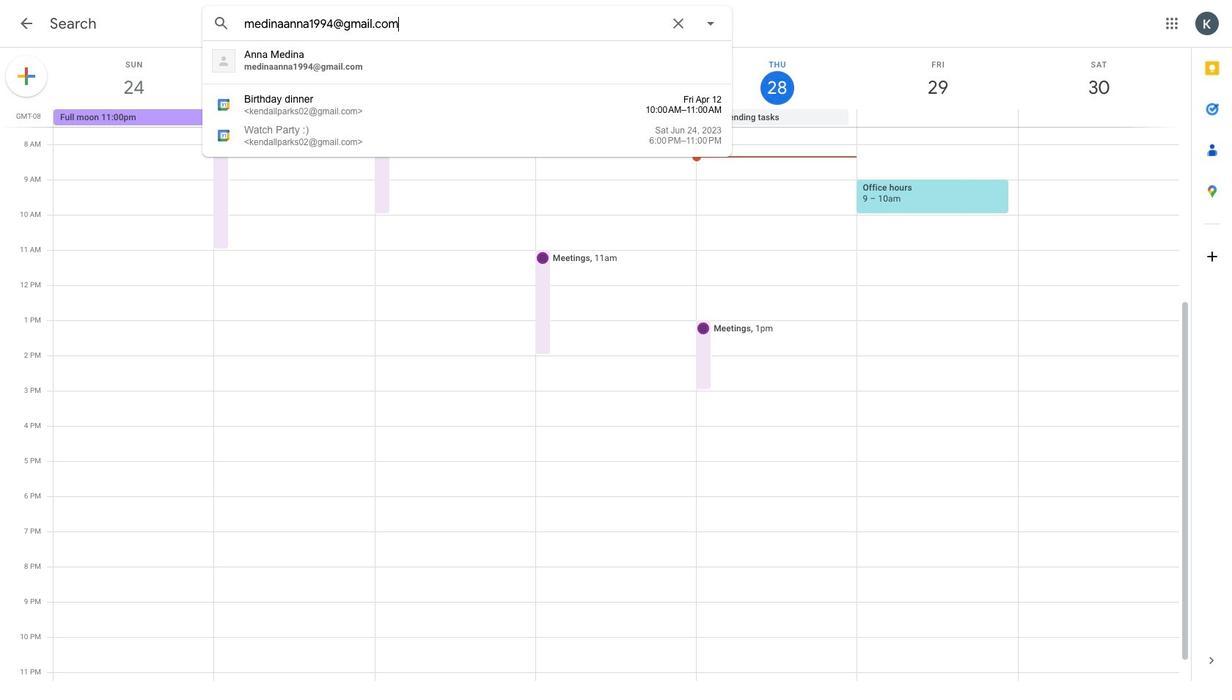Task type: vqa. For each thing, say whether or not it's contained in the screenshot.
third cell from right
yes



Task type: locate. For each thing, give the bounding box(es) containing it.
tab list
[[1192, 48, 1232, 640]]

search image
[[207, 9, 236, 38]]

list box
[[203, 41, 731, 151]]

sat jun 24, 2023
6:00 pm–11:00 pm element
[[613, 125, 722, 146]]

heading
[[50, 15, 97, 33]]

1 <kendallparks02@gmail.com> element from the top
[[244, 106, 363, 117]]

<kendallparks02@gmail.com> element
[[244, 106, 363, 117], [244, 137, 363, 147]]

2 <kendallparks02@gmail.com> element from the top
[[244, 137, 363, 147]]

grid
[[0, 48, 1191, 681]]

1 vertical spatial <kendallparks02@gmail.com> element
[[244, 137, 363, 147]]

row
[[47, 109, 1191, 127]]

cell
[[214, 109, 375, 127], [536, 109, 696, 127], [857, 109, 1018, 127], [1018, 109, 1179, 127]]

3 cell from the left
[[857, 109, 1018, 127]]

None search field
[[202, 6, 732, 157]]

0 vertical spatial <kendallparks02@gmail.com> element
[[244, 106, 363, 117]]



Task type: describe. For each thing, give the bounding box(es) containing it.
search options image
[[696, 9, 725, 38]]

1 cell from the left
[[214, 109, 375, 127]]

4 cell from the left
[[1018, 109, 1179, 127]]

<kendallparks02@gmail.com> element for fri apr 12
10:00 am–11:00 am element
[[244, 106, 363, 117]]

2 cell from the left
[[536, 109, 696, 127]]

Search text field
[[244, 17, 661, 32]]

fri apr 12
10:00 am–11:00 am element
[[613, 95, 722, 115]]

go back image
[[18, 15, 35, 32]]

<kendallparks02@gmail.com> element for sat jun 24, 2023
6:00 pm–11:00 pm element
[[244, 137, 363, 147]]

clear search image
[[664, 9, 693, 38]]



